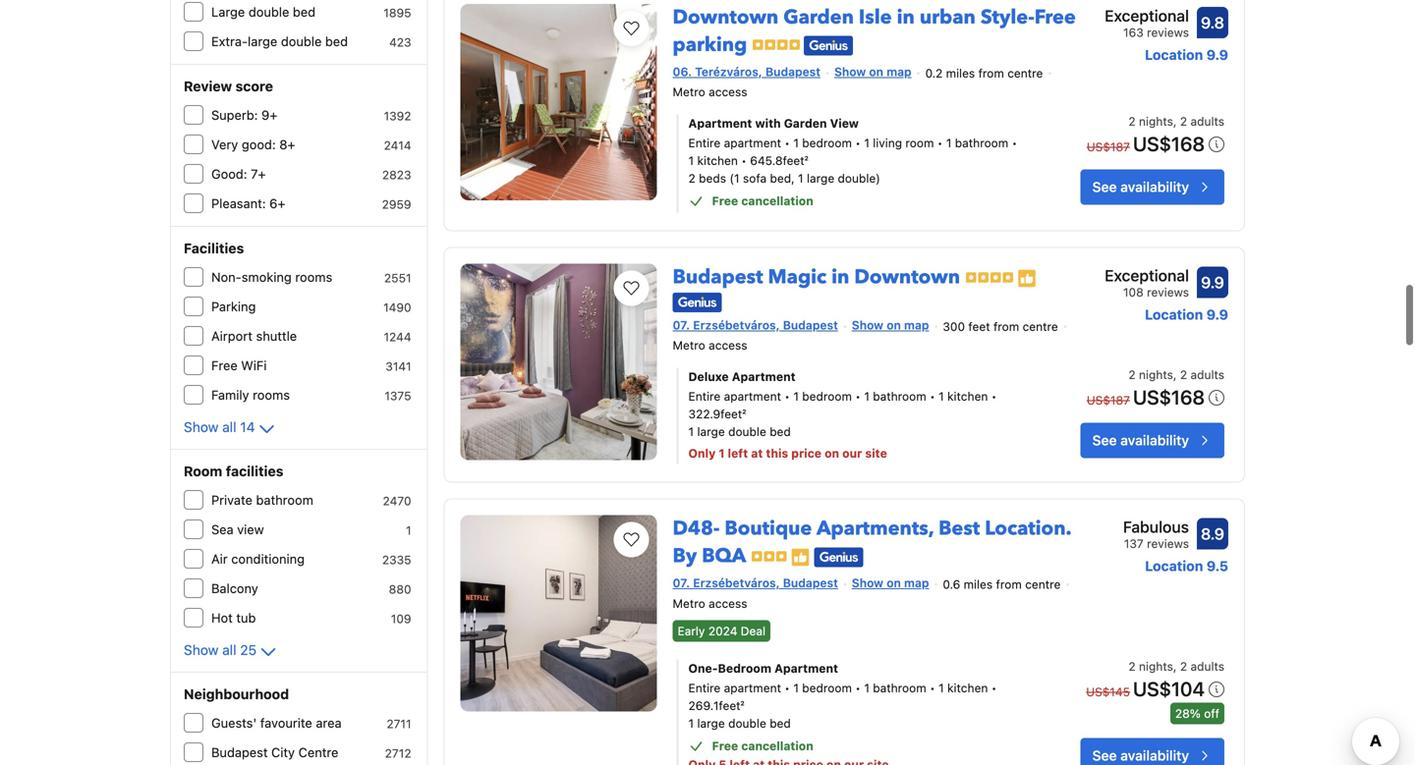 Task type: describe. For each thing, give the bounding box(es) containing it.
1490
[[383, 301, 412, 315]]

fabulous 137 reviews
[[1124, 518, 1190, 551]]

show all 14 button
[[184, 418, 279, 441]]

2959
[[382, 198, 412, 211]]

show on map for apartments,
[[852, 577, 930, 591]]

109
[[391, 613, 412, 626]]

location 9.5
[[1146, 559, 1229, 575]]

from for downtown
[[994, 320, 1020, 334]]

superb: 9+
[[211, 108, 278, 122]]

room
[[184, 464, 222, 480]]

centre
[[299, 746, 339, 760]]

pleasant: 6+
[[211, 196, 286, 211]]

metro for d48- boutique apartments, best location. by bqa
[[673, 597, 706, 611]]

bed,
[[770, 172, 795, 186]]

large inside entire apartment • 1 bedroom • 1 living room • 1 bathroom • 1 kitchen • 645.8feet² 2 beds (1 sofa bed, 1 large double)
[[807, 172, 835, 186]]

double up the extra-large double bed at the left of the page
[[249, 4, 289, 19]]

large down large double bed
[[248, 34, 278, 49]]

feet
[[969, 320, 991, 334]]

conditioning
[[231, 552, 305, 567]]

0 vertical spatial apartment
[[689, 117, 753, 130]]

sofa
[[743, 172, 767, 186]]

bedroom inside deluxe apartment entire apartment • 1 bedroom • 1 bathroom • 1 kitchen • 322.9feet² 1 large double bed only 1 left at this price on our site
[[803, 390, 852, 404]]

room facilities
[[184, 464, 284, 480]]

, for downtown garden isle in urban style-free parking
[[1174, 115, 1177, 129]]

this property is part of our preferred partner programme. it is committed to providing commendable service and good value. it will pay us a higher commission if you make a booking. image for d48- boutique apartments, best location. by bqa
[[791, 548, 811, 568]]

area
[[316, 716, 342, 731]]

9.9 for budapest magic in downtown
[[1207, 307, 1229, 323]]

centre for d48- boutique apartments, best location. by bqa
[[1026, 578, 1061, 592]]

terézváros,
[[695, 65, 763, 79]]

06. terézváros, budapest
[[673, 65, 821, 79]]

2335
[[382, 554, 412, 567]]

bqa
[[702, 543, 746, 570]]

budapest for magic
[[783, 319, 838, 332]]

budapest magic in downtown image
[[461, 264, 657, 461]]

on inside deluxe apartment entire apartment • 1 bedroom • 1 bathroom • 1 kitchen • 322.9feet² 1 large double bed only 1 left at this price on our site
[[825, 447, 840, 461]]

show all 14
[[184, 419, 255, 436]]

07. for budapest magic in downtown
[[673, 319, 690, 332]]

9.9 for downtown garden isle in urban style-free parking
[[1207, 47, 1229, 63]]

budapest city centre
[[211, 746, 339, 760]]

left
[[728, 447, 748, 461]]

108
[[1124, 286, 1144, 300]]

bed up the extra-large double bed at the left of the page
[[293, 4, 316, 19]]

large
[[211, 4, 245, 19]]

tub
[[236, 611, 256, 626]]

0.2
[[926, 66, 943, 80]]

double)
[[838, 172, 881, 186]]

garden inside downtown garden isle in urban style-free parking
[[784, 4, 854, 31]]

1392
[[384, 109, 412, 123]]

large inside deluxe apartment entire apartment • 1 bedroom • 1 bathroom • 1 kitchen • 322.9feet² 1 large double bed only 1 left at this price on our site
[[698, 425, 725, 439]]

cancellation for us$104
[[742, 740, 814, 754]]

d48- boutique apartments, best location. by bqa link
[[673, 508, 1072, 570]]

free cancellation for us$168
[[712, 194, 814, 208]]

d48- boutique apartments, best location. by bqa image
[[461, 516, 657, 713]]

location for d48- boutique apartments, best location. by bqa
[[1146, 559, 1204, 575]]

3 see from the top
[[1093, 748, 1117, 765]]

bed inside "entire apartment • 1 bedroom • 1 bathroom • 1 kitchen • 269.1feet² 1 large double bed"
[[770, 717, 791, 731]]

show for downtown
[[835, 65, 866, 79]]

downtown inside downtown garden isle in urban style-free parking
[[673, 4, 779, 31]]

family rooms
[[211, 388, 290, 403]]

double inside deluxe apartment entire apartment • 1 bedroom • 1 bathroom • 1 kitchen • 322.9feet² 1 large double bed only 1 left at this price on our site
[[729, 425, 767, 439]]

reviews for d48- boutique apartments, best location. by bqa
[[1147, 538, 1190, 551]]

boutique
[[725, 516, 812, 543]]

review
[[184, 78, 232, 94]]

show inside dropdown button
[[184, 419, 219, 436]]

on for isle
[[869, 65, 884, 79]]

budapest for boutique
[[783, 577, 838, 591]]

14
[[240, 419, 255, 436]]

2 vertical spatial apartment
[[775, 662, 839, 676]]

free wifi
[[211, 358, 267, 373]]

269.1feet²
[[689, 700, 745, 714]]

137
[[1125, 538, 1144, 551]]

airport
[[211, 329, 253, 344]]

us$187 for budapest magic in downtown
[[1087, 394, 1131, 408]]

on for in
[[887, 319, 901, 332]]

2414
[[384, 139, 412, 152]]

this
[[766, 447, 789, 461]]

scored 8.9 element
[[1198, 519, 1229, 550]]

2 garden from the top
[[784, 117, 827, 130]]

exceptional element for budapest magic in downtown
[[1105, 264, 1190, 288]]

show for budapest
[[852, 319, 884, 332]]

off
[[1205, 708, 1220, 721]]

bed inside deluxe apartment entire apartment • 1 bedroom • 1 bathroom • 1 kitchen • 322.9feet² 1 large double bed only 1 left at this price on our site
[[770, 425, 791, 439]]

bathroom inside "entire apartment • 1 bedroom • 1 bathroom • 1 kitchen • 269.1feet² 1 large double bed"
[[873, 682, 927, 696]]

air
[[211, 552, 228, 567]]

family
[[211, 388, 249, 403]]

apartment inside deluxe apartment entire apartment • 1 bedroom • 1 bathroom • 1 kitchen • 322.9feet² 1 large double bed only 1 left at this price on our site
[[732, 370, 796, 384]]

non-
[[211, 270, 242, 285]]

9.8
[[1202, 13, 1225, 32]]

, for budapest magic in downtown
[[1174, 368, 1177, 382]]

see availability link for budapest magic in downtown
[[1081, 423, 1225, 459]]

view
[[830, 117, 859, 130]]

us$187 for downtown garden isle in urban style-free parking
[[1087, 140, 1131, 154]]

entire for us$104
[[689, 682, 721, 696]]

magic
[[768, 264, 827, 291]]

423
[[389, 35, 412, 49]]

this property is part of our preferred partner programme. it is committed to providing commendable service and good value. it will pay us a higher commission if you make a booking. image for budapest magic in downtown
[[1018, 269, 1037, 288]]

1244
[[384, 330, 412, 344]]

fabulous
[[1124, 518, 1190, 537]]

downtown garden isle in urban style-free parking link
[[673, 0, 1076, 59]]

facilities
[[184, 240, 244, 257]]

2 nights , 2 adults for downtown garden isle in urban style-free parking
[[1129, 115, 1225, 129]]

show on map for in
[[852, 319, 930, 332]]

bedroom for us$168
[[803, 136, 852, 150]]

300 feet from centre metro access
[[673, 320, 1059, 353]]

bathroom inside deluxe apartment entire apartment • 1 bedroom • 1 bathroom • 1 kitchen • 322.9feet² 1 large double bed only 1 left at this price on our site
[[873, 390, 927, 404]]

metro for budapest magic in downtown
[[673, 339, 706, 353]]

07. erzsébetváros, budapest for magic
[[673, 319, 838, 332]]

pleasant:
[[211, 196, 266, 211]]

bathroom down facilities
[[256, 493, 313, 508]]

facilities
[[226, 464, 284, 480]]

07. for d48- boutique apartments, best location. by bqa
[[673, 577, 690, 591]]

us$145
[[1087, 686, 1131, 700]]

erzsébetváros, for d48-
[[693, 577, 780, 591]]

style-
[[981, 4, 1035, 31]]

location for downtown garden isle in urban style-free parking
[[1145, 47, 1204, 63]]

extra-
[[211, 34, 248, 49]]

8.9
[[1201, 525, 1225, 544]]

in inside downtown garden isle in urban style-free parking
[[897, 4, 915, 31]]

our
[[843, 447, 863, 461]]

7+
[[251, 167, 266, 181]]

163
[[1124, 26, 1144, 39]]

best
[[939, 516, 980, 543]]

0.6
[[943, 578, 961, 592]]

view
[[237, 523, 264, 537]]

erzsébetváros, for budapest
[[693, 319, 780, 332]]

apartment for us$168
[[724, 136, 782, 150]]

entire for us$168
[[689, 136, 721, 150]]

availability for downtown garden isle in urban style-free parking
[[1121, 179, 1190, 195]]

this property is part of our preferred partner programme. it is committed to providing commendable service and good value. it will pay us a higher commission if you make a booking. image for budapest magic in downtown
[[1018, 269, 1037, 288]]

reviews for budapest magic in downtown
[[1147, 286, 1190, 300]]

entire apartment • 1 bedroom • 1 bathroom • 1 kitchen • 269.1feet² 1 large double bed
[[689, 682, 997, 731]]

shuttle
[[256, 329, 297, 344]]

city
[[271, 746, 295, 760]]

cancellation for us$168
[[742, 194, 814, 208]]

300
[[943, 320, 966, 334]]

6+
[[270, 196, 286, 211]]

3 adults from the top
[[1191, 660, 1225, 674]]

9+
[[262, 108, 278, 122]]

(1
[[730, 172, 740, 186]]

price
[[792, 447, 822, 461]]

sea view
[[211, 523, 264, 537]]



Task type: vqa. For each thing, say whether or not it's contained in the screenshot.


Task type: locate. For each thing, give the bounding box(es) containing it.
2712
[[385, 747, 412, 761]]

1 see availability link from the top
[[1081, 170, 1225, 205]]

0 horizontal spatial in
[[832, 264, 850, 291]]

2 cancellation from the top
[[742, 740, 814, 754]]

from inside 0.6 miles from centre metro access
[[996, 578, 1022, 592]]

2 vertical spatial 2 nights , 2 adults
[[1129, 660, 1225, 674]]

0 vertical spatial garden
[[784, 4, 854, 31]]

apartment down bedroom
[[724, 682, 782, 696]]

adults for budapest magic in downtown
[[1191, 368, 1225, 382]]

2 vertical spatial nights
[[1140, 660, 1174, 674]]

see availability for downtown garden isle in urban style-free parking
[[1093, 179, 1190, 195]]

1 location 9.9 from the top
[[1145, 47, 1229, 63]]

0 vertical spatial see
[[1093, 179, 1117, 195]]

1 vertical spatial location 9.9
[[1145, 307, 1229, 323]]

kitchen inside "entire apartment • 1 bedroom • 1 bathroom • 1 kitchen • 269.1feet² 1 large double bed"
[[948, 682, 989, 696]]

1 vertical spatial kitchen
[[948, 390, 989, 404]]

centre inside 0.6 miles from centre metro access
[[1026, 578, 1061, 592]]

location down exceptional 108 reviews
[[1145, 307, 1204, 323]]

downtown up 'parking'
[[673, 4, 779, 31]]

see availability up exceptional 108 reviews
[[1093, 179, 1190, 195]]

entire
[[689, 136, 721, 150], [689, 390, 721, 404], [689, 682, 721, 696]]

large double bed
[[211, 4, 316, 19]]

2 location 9.9 from the top
[[1145, 307, 1229, 323]]

1 availability from the top
[[1121, 179, 1190, 195]]

access down terézváros,
[[709, 85, 748, 99]]

0 vertical spatial availability
[[1121, 179, 1190, 195]]

garden
[[784, 4, 854, 31], [784, 117, 827, 130]]

this property is part of our preferred partner programme. it is committed to providing commendable service and good value. it will pay us a higher commission if you make a booking. image
[[1018, 269, 1037, 288], [791, 548, 811, 568]]

from right feet
[[994, 320, 1020, 334]]

bed left the 423
[[325, 34, 348, 49]]

metro for downtown garden isle in urban style-free parking
[[673, 85, 706, 99]]

show down family
[[184, 419, 219, 436]]

1 vertical spatial metro
[[673, 339, 706, 353]]

budapest for garden
[[766, 65, 821, 79]]

1 2 nights , 2 adults from the top
[[1129, 115, 1225, 129]]

double inside "entire apartment • 1 bedroom • 1 bathroom • 1 kitchen • 269.1feet² 1 large double bed"
[[729, 717, 767, 731]]

access up 2024
[[709, 597, 748, 611]]

show for d48-
[[852, 577, 884, 591]]

rooms right smoking
[[295, 270, 333, 285]]

322.9feet²
[[689, 408, 747, 422]]

budapest magic in downtown
[[673, 264, 961, 291]]

3 2 nights , 2 adults from the top
[[1129, 660, 1225, 674]]

in right isle
[[897, 4, 915, 31]]

1
[[794, 136, 799, 150], [865, 136, 870, 150], [947, 136, 952, 150], [689, 154, 694, 168], [798, 172, 804, 186], [794, 390, 799, 404], [865, 390, 870, 404], [939, 390, 945, 404], [689, 425, 694, 439], [719, 447, 725, 461], [406, 524, 412, 538], [794, 682, 799, 696], [865, 682, 870, 696], [939, 682, 945, 696], [689, 717, 694, 731]]

by
[[673, 543, 697, 570]]

double down large double bed
[[281, 34, 322, 49]]

0 vertical spatial us$168
[[1134, 132, 1205, 156]]

2551
[[384, 271, 412, 285]]

see for downtown garden isle in urban style-free parking
[[1093, 179, 1117, 195]]

centre
[[1008, 66, 1044, 80], [1023, 320, 1059, 334], [1026, 578, 1061, 592]]

good:
[[242, 137, 276, 152]]

0 vertical spatial miles
[[946, 66, 976, 80]]

1 vertical spatial 07. erzsébetváros, budapest
[[673, 577, 838, 591]]

miles inside 0.2 miles from centre metro access
[[946, 66, 976, 80]]

0 vertical spatial location 9.9
[[1145, 47, 1229, 63]]

free left 163
[[1035, 4, 1076, 31]]

1 adults from the top
[[1191, 115, 1225, 129]]

1 horizontal spatial in
[[897, 4, 915, 31]]

0 vertical spatial cancellation
[[742, 194, 814, 208]]

0 vertical spatial show on map
[[835, 65, 912, 79]]

garden left isle
[[784, 4, 854, 31]]

25
[[240, 643, 257, 659]]

07.
[[673, 319, 690, 332], [673, 577, 690, 591]]

miles right 0.2
[[946, 66, 976, 80]]

1 free cancellation from the top
[[712, 194, 814, 208]]

2 vertical spatial metro
[[673, 597, 706, 611]]

see availability link up exceptional 108 reviews
[[1081, 170, 1225, 205]]

1 horizontal spatial downtown
[[855, 264, 961, 291]]

access inside 0.2 miles from centre metro access
[[709, 85, 748, 99]]

reviews
[[1147, 26, 1190, 39], [1147, 286, 1190, 300], [1147, 538, 1190, 551]]

metro inside 0.6 miles from centre metro access
[[673, 597, 706, 611]]

2 see from the top
[[1093, 433, 1117, 449]]

1 vertical spatial this property is part of our preferred partner programme. it is committed to providing commendable service and good value. it will pay us a higher commission if you make a booking. image
[[791, 548, 811, 568]]

very
[[211, 137, 238, 152]]

apartment up "entire apartment • 1 bedroom • 1 bathroom • 1 kitchen • 269.1feet² 1 large double bed"
[[775, 662, 839, 676]]

2 vertical spatial entire
[[689, 682, 721, 696]]

metro inside 0.2 miles from centre metro access
[[673, 85, 706, 99]]

show down d48- boutique apartments, best location. by bqa in the bottom of the page
[[852, 577, 884, 591]]

0 vertical spatial downtown
[[673, 4, 779, 31]]

1 bedroom from the top
[[803, 136, 852, 150]]

0 vertical spatial nights
[[1140, 115, 1174, 129]]

entire up beds
[[689, 136, 721, 150]]

bedroom inside "entire apartment • 1 bedroom • 1 bathroom • 1 kitchen • 269.1feet² 1 large double bed"
[[803, 682, 852, 696]]

airport shuttle
[[211, 329, 297, 344]]

smoking
[[242, 270, 292, 285]]

reviews for downtown garden isle in urban style-free parking
[[1147, 26, 1190, 39]]

one-bedroom apartment link
[[689, 660, 1021, 678]]

on left our
[[825, 447, 840, 461]]

from for best
[[996, 578, 1022, 592]]

exceptional up 163
[[1105, 6, 1190, 25]]

2 nights , 2 adults for budapest magic in downtown
[[1129, 368, 1225, 382]]

2 inside entire apartment • 1 bedroom • 1 living room • 1 bathroom • 1 kitchen • 645.8feet² 2 beds (1 sofa bed, 1 large double)
[[689, 172, 696, 186]]

location 9.9 for downtown garden isle in urban style-free parking
[[1145, 47, 1229, 63]]

show on map down downtown garden isle in urban style-free parking
[[835, 65, 912, 79]]

budapest down the guests'
[[211, 746, 268, 760]]

apartment up 322.9feet²
[[724, 390, 782, 404]]

0 vertical spatial centre
[[1008, 66, 1044, 80]]

nights for downtown garden isle in urban style-free parking
[[1140, 115, 1174, 129]]

on left 300
[[887, 319, 901, 332]]

3 entire from the top
[[689, 682, 721, 696]]

2 location from the top
[[1145, 307, 1204, 323]]

nights
[[1140, 115, 1174, 129], [1140, 368, 1174, 382], [1140, 660, 1174, 674]]

apartment down with
[[724, 136, 782, 150]]

wifi
[[241, 358, 267, 373]]

all inside show all 14 dropdown button
[[222, 419, 236, 436]]

2 nights from the top
[[1140, 368, 1174, 382]]

0 vertical spatial apartment
[[724, 136, 782, 150]]

neighbourhood
[[184, 687, 289, 703]]

free cancellation down the 269.1feet²
[[712, 740, 814, 754]]

9.5
[[1207, 559, 1229, 575]]

downtown up 300
[[855, 264, 961, 291]]

1 horizontal spatial rooms
[[295, 270, 333, 285]]

,
[[1174, 115, 1177, 129], [1174, 368, 1177, 382], [1174, 660, 1177, 674]]

1 vertical spatial cancellation
[[742, 740, 814, 754]]

2 access from the top
[[709, 339, 748, 353]]

apartment inside entire apartment • 1 bedroom • 1 living room • 1 bathroom • 1 kitchen • 645.8feet² 2 beds (1 sofa bed, 1 large double)
[[724, 136, 782, 150]]

favourite
[[260, 716, 312, 731]]

double up left
[[729, 425, 767, 439]]

reviews down fabulous
[[1147, 538, 1190, 551]]

1 vertical spatial bedroom
[[803, 390, 852, 404]]

large inside "entire apartment • 1 bedroom • 1 bathroom • 1 kitchen • 269.1feet² 1 large double bed"
[[698, 717, 725, 731]]

access for downtown
[[709, 85, 748, 99]]

0 vertical spatial from
[[979, 66, 1005, 80]]

2 vertical spatial centre
[[1026, 578, 1061, 592]]

apartment inside deluxe apartment entire apartment • 1 bedroom • 1 bathroom • 1 kitchen • 322.9feet² 1 large double bed only 1 left at this price on our site
[[724, 390, 782, 404]]

superb:
[[211, 108, 258, 122]]

from inside 300 feet from centre metro access
[[994, 320, 1020, 334]]

location down fabulous 137 reviews
[[1146, 559, 1204, 575]]

0 horizontal spatial this property is part of our preferred partner programme. it is committed to providing commendable service and good value. it will pay us a higher commission if you make a booking. image
[[791, 548, 811, 568]]

hot
[[211, 611, 233, 626]]

in
[[897, 4, 915, 31], [832, 264, 850, 291]]

1 vertical spatial show on map
[[852, 319, 930, 332]]

bed
[[293, 4, 316, 19], [325, 34, 348, 49], [770, 425, 791, 439], [770, 717, 791, 731]]

map left 300
[[905, 319, 930, 332]]

parking
[[673, 31, 747, 59]]

bedroom
[[718, 662, 772, 676]]

centre inside 300 feet from centre metro access
[[1023, 320, 1059, 334]]

see availability link down 28%
[[1081, 739, 1225, 766]]

2 vertical spatial reviews
[[1147, 538, 1190, 551]]

1 nights from the top
[[1140, 115, 1174, 129]]

show
[[835, 65, 866, 79], [852, 319, 884, 332], [184, 419, 219, 436], [852, 577, 884, 591], [184, 643, 219, 659]]

1 vertical spatial in
[[832, 264, 850, 291]]

us$187
[[1087, 140, 1131, 154], [1087, 394, 1131, 408]]

location 9.9 for budapest magic in downtown
[[1145, 307, 1229, 323]]

0 vertical spatial adults
[[1191, 115, 1225, 129]]

1 07. erzsébetváros, budapest from the top
[[673, 319, 838, 332]]

on for apartments,
[[887, 577, 901, 591]]

apartment left with
[[689, 117, 753, 130]]

centre inside 0.2 miles from centre metro access
[[1008, 66, 1044, 80]]

miles inside 0.6 miles from centre metro access
[[964, 578, 993, 592]]

downtown garden isle in urban style-free parking image
[[461, 4, 657, 201]]

3 location from the top
[[1146, 559, 1204, 575]]

map for in
[[887, 65, 912, 79]]

1 garden from the top
[[784, 4, 854, 31]]

0 vertical spatial 07.
[[673, 319, 690, 332]]

in right 'magic'
[[832, 264, 850, 291]]

early
[[678, 625, 705, 639]]

bedroom down view
[[803, 136, 852, 150]]

kitchen inside entire apartment • 1 bedroom • 1 living room • 1 bathroom • 1 kitchen • 645.8feet² 2 beds (1 sofa bed, 1 large double)
[[698, 154, 738, 168]]

2 erzsébetváros, from the top
[[693, 577, 780, 591]]

fabulous element
[[1124, 516, 1190, 539]]

see availability
[[1093, 179, 1190, 195], [1093, 433, 1190, 449], [1093, 748, 1190, 765]]

0 vertical spatial see availability link
[[1081, 170, 1225, 205]]

budapest down budapest magic in downtown
[[783, 319, 838, 332]]

d48-
[[673, 516, 720, 543]]

2 us$187 from the top
[[1087, 394, 1131, 408]]

1 vertical spatial 07.
[[673, 577, 690, 591]]

1 vertical spatial free cancellation
[[712, 740, 814, 754]]

us$168
[[1134, 132, 1205, 156], [1134, 386, 1205, 409]]

entire down one-
[[689, 682, 721, 696]]

1 vertical spatial all
[[222, 643, 236, 659]]

2 vertical spatial apartment
[[724, 682, 782, 696]]

3 apartment from the top
[[724, 682, 782, 696]]

cancellation
[[742, 194, 814, 208], [742, 740, 814, 754]]

3 see availability from the top
[[1093, 748, 1190, 765]]

1 vertical spatial access
[[709, 339, 748, 353]]

exceptional 108 reviews
[[1105, 267, 1190, 300]]

free down the 269.1feet²
[[712, 740, 739, 754]]

entire apartment • 1 bedroom • 1 living room • 1 bathroom • 1 kitchen • 645.8feet² 2 beds (1 sofa bed, 1 large double)
[[689, 136, 1018, 186]]

2 adults from the top
[[1191, 368, 1225, 382]]

on down d48- boutique apartments, best location. by bqa in the bottom of the page
[[887, 577, 901, 591]]

2 apartment from the top
[[724, 390, 782, 404]]

this property is part of our preferred partner programme. it is committed to providing commendable service and good value. it will pay us a higher commission if you make a booking. image
[[1018, 269, 1037, 288], [791, 548, 811, 568]]

centre for budapest magic in downtown
[[1023, 320, 1059, 334]]

miles for urban
[[946, 66, 976, 80]]

erzsébetváros,
[[693, 319, 780, 332], [693, 577, 780, 591]]

all left 14
[[222, 419, 236, 436]]

see availability link for downtown garden isle in urban style-free parking
[[1081, 170, 1225, 205]]

2 availability from the top
[[1121, 433, 1190, 449]]

air conditioning
[[211, 552, 305, 567]]

1 , from the top
[[1174, 115, 1177, 129]]

show up deluxe apartment "link"
[[852, 319, 884, 332]]

1 vertical spatial centre
[[1023, 320, 1059, 334]]

2 vertical spatial show on map
[[852, 577, 930, 591]]

access inside 0.6 miles from centre metro access
[[709, 597, 748, 611]]

exceptional element for downtown garden isle in urban style-free parking
[[1105, 4, 1190, 28]]

1 exceptional from the top
[[1105, 6, 1190, 25]]

cancellation down bed,
[[742, 194, 814, 208]]

exceptional 163 reviews
[[1105, 6, 1190, 39]]

0 horizontal spatial rooms
[[253, 388, 290, 403]]

living
[[873, 136, 903, 150]]

only
[[689, 447, 716, 461]]

scored 9.9 element
[[1198, 267, 1229, 299]]

apartment
[[689, 117, 753, 130], [732, 370, 796, 384], [775, 662, 839, 676]]

07. erzsébetváros, budapest down 'magic'
[[673, 319, 838, 332]]

bathroom inside entire apartment • 1 bedroom • 1 living room • 1 bathroom • 1 kitchen • 645.8feet² 2 beds (1 sofa bed, 1 large double)
[[955, 136, 1009, 150]]

metro up "early"
[[673, 597, 706, 611]]

28% off
[[1176, 708, 1220, 721]]

metro inside 300 feet from centre metro access
[[673, 339, 706, 353]]

on down downtown garden isle in urban style-free parking
[[869, 65, 884, 79]]

2 vertical spatial see availability
[[1093, 748, 1190, 765]]

2 exceptional element from the top
[[1105, 264, 1190, 288]]

1 vertical spatial location
[[1145, 307, 1204, 323]]

see for budapest magic in downtown
[[1093, 433, 1117, 449]]

see availability for budapest magic in downtown
[[1093, 433, 1190, 449]]

all inside show all 25 dropdown button
[[222, 643, 236, 659]]

8+
[[279, 137, 296, 152]]

1 vertical spatial see availability link
[[1081, 423, 1225, 459]]

1 exceptional element from the top
[[1105, 4, 1190, 28]]

2 07. from the top
[[673, 577, 690, 591]]

parking
[[211, 299, 256, 314]]

reviews right 108 on the top right of the page
[[1147, 286, 1190, 300]]

0 vertical spatial free cancellation
[[712, 194, 814, 208]]

deluxe apartment link
[[689, 368, 1021, 386]]

2 2 nights , 2 adults from the top
[[1129, 368, 1225, 382]]

metro up deluxe
[[673, 339, 706, 353]]

0 vertical spatial exceptional
[[1105, 6, 1190, 25]]

us$168 for downtown garden isle in urban style-free parking
[[1134, 132, 1205, 156]]

2 metro from the top
[[673, 339, 706, 353]]

reviews inside exceptional 163 reviews
[[1147, 26, 1190, 39]]

scored 9.8 element
[[1198, 7, 1229, 38]]

2 vertical spatial kitchen
[[948, 682, 989, 696]]

all for 25
[[222, 643, 236, 659]]

centre down 'location.'
[[1026, 578, 1061, 592]]

2 reviews from the top
[[1147, 286, 1190, 300]]

3 , from the top
[[1174, 660, 1177, 674]]

1 vertical spatial see
[[1093, 433, 1117, 449]]

1 vertical spatial reviews
[[1147, 286, 1190, 300]]

kitchen inside deluxe apartment entire apartment • 1 bedroom • 1 bathroom • 1 kitchen • 322.9feet² 1 large double bed only 1 left at this price on our site
[[948, 390, 989, 404]]

bedroom inside entire apartment • 1 bedroom • 1 living room • 1 bathroom • 1 kitchen • 645.8feet² 2 beds (1 sofa bed, 1 large double)
[[803, 136, 852, 150]]

nights down 108 on the top right of the page
[[1140, 368, 1174, 382]]

1 vertical spatial map
[[905, 319, 930, 332]]

1 horizontal spatial this property is part of our preferred partner programme. it is committed to providing commendable service and good value. it will pay us a higher commission if you make a booking. image
[[1018, 269, 1037, 288]]

nights up 'us$104'
[[1140, 660, 1174, 674]]

0 vertical spatial 2 nights , 2 adults
[[1129, 115, 1225, 129]]

1 metro from the top
[[673, 85, 706, 99]]

beds
[[699, 172, 727, 186]]

budapest down boutique
[[783, 577, 838, 591]]

centre down style-
[[1008, 66, 1044, 80]]

one-bedroom apartment
[[689, 662, 839, 676]]

3 access from the top
[[709, 597, 748, 611]]

free cancellation
[[712, 194, 814, 208], [712, 740, 814, 754]]

apartment for us$104
[[724, 682, 782, 696]]

3 bedroom from the top
[[803, 682, 852, 696]]

1 vertical spatial adults
[[1191, 368, 1225, 382]]

metro down the 06.
[[673, 85, 706, 99]]

0 horizontal spatial this property is part of our preferred partner programme. it is committed to providing commendable service and good value. it will pay us a higher commission if you make a booking. image
[[791, 548, 811, 568]]

map for best
[[905, 577, 930, 591]]

0 vertical spatial access
[[709, 85, 748, 99]]

2 vertical spatial bedroom
[[803, 682, 852, 696]]

show down hot
[[184, 643, 219, 659]]

1 reviews from the top
[[1147, 26, 1190, 39]]

see availability up fabulous
[[1093, 433, 1190, 449]]

1 erzsébetváros, from the top
[[693, 319, 780, 332]]

sea
[[211, 523, 234, 537]]

all for 14
[[222, 419, 236, 436]]

0 vertical spatial see availability
[[1093, 179, 1190, 195]]

0 vertical spatial rooms
[[295, 270, 333, 285]]

2 vertical spatial access
[[709, 597, 748, 611]]

from right the 0.6
[[996, 578, 1022, 592]]

entire inside "entire apartment • 1 bedroom • 1 bathroom • 1 kitchen • 269.1feet² 1 large double bed"
[[689, 682, 721, 696]]

exceptional for budapest magic in downtown
[[1105, 267, 1190, 285]]

2 see availability link from the top
[[1081, 423, 1225, 459]]

availability down 28%
[[1121, 748, 1190, 765]]

exceptional for downtown garden isle in urban style-free parking
[[1105, 6, 1190, 25]]

1 vertical spatial 2 nights , 2 adults
[[1129, 368, 1225, 382]]

07. erzsébetváros, budapest for boutique
[[673, 577, 838, 591]]

access for d48-
[[709, 597, 748, 611]]

location 9.9 down the scored 9.9 element
[[1145, 307, 1229, 323]]

1 access from the top
[[709, 85, 748, 99]]

880
[[389, 583, 412, 597]]

0 vertical spatial 07. erzsébetváros, budapest
[[673, 319, 838, 332]]

urban
[[920, 4, 976, 31]]

review score
[[184, 78, 273, 94]]

2 all from the top
[[222, 643, 236, 659]]

exceptional element left scored 9.8 element
[[1105, 4, 1190, 28]]

0 vertical spatial this property is part of our preferred partner programme. it is committed to providing commendable service and good value. it will pay us a higher commission if you make a booking. image
[[1018, 269, 1037, 288]]

free left wifi at top
[[211, 358, 238, 373]]

1 vertical spatial downtown
[[855, 264, 961, 291]]

1 entire from the top
[[689, 136, 721, 150]]

all left 25
[[222, 643, 236, 659]]

show inside dropdown button
[[184, 643, 219, 659]]

2 vertical spatial from
[[996, 578, 1022, 592]]

map for downtown
[[905, 319, 930, 332]]

2 free cancellation from the top
[[712, 740, 814, 754]]

1 horizontal spatial this property is part of our preferred partner programme. it is committed to providing commendable service and good value. it will pay us a higher commission if you make a booking. image
[[1018, 269, 1037, 288]]

access for budapest
[[709, 339, 748, 353]]

entire inside entire apartment • 1 bedroom • 1 living room • 1 bathroom • 1 kitchen • 645.8feet² 2 beds (1 sofa bed, 1 large double)
[[689, 136, 721, 150]]

06.
[[673, 65, 692, 79]]

private
[[211, 493, 253, 508]]

exceptional element
[[1105, 4, 1190, 28], [1105, 264, 1190, 288]]

1 vertical spatial see availability
[[1093, 433, 1190, 449]]

apartment right deluxe
[[732, 370, 796, 384]]

access inside 300 feet from centre metro access
[[709, 339, 748, 353]]

1895
[[384, 6, 412, 20]]

apartment with garden view link
[[689, 115, 1021, 132]]

apartment inside "entire apartment • 1 bedroom • 1 bathroom • 1 kitchen • 269.1feet² 1 large double bed"
[[724, 682, 782, 696]]

adults
[[1191, 115, 1225, 129], [1191, 368, 1225, 382], [1191, 660, 1225, 674]]

1375
[[385, 389, 412, 403]]

0 horizontal spatial downtown
[[673, 4, 779, 31]]

2 vertical spatial map
[[905, 577, 930, 591]]

double
[[249, 4, 289, 19], [281, 34, 322, 49], [729, 425, 767, 439], [729, 717, 767, 731]]

bathroom right room
[[955, 136, 1009, 150]]

1 vertical spatial us$187
[[1087, 394, 1131, 408]]

1 us$187 from the top
[[1087, 140, 1131, 154]]

centre right feet
[[1023, 320, 1059, 334]]

free cancellation for us$104
[[712, 740, 814, 754]]

entire down deluxe
[[689, 390, 721, 404]]

0 vertical spatial 9.9
[[1207, 47, 1229, 63]]

07. down by
[[673, 577, 690, 591]]

exceptional up 108 on the top right of the page
[[1105, 267, 1190, 285]]

2 see availability from the top
[[1093, 433, 1190, 449]]

1 cancellation from the top
[[742, 194, 814, 208]]

1 vertical spatial rooms
[[253, 388, 290, 403]]

free down (1
[[712, 194, 739, 208]]

1 see availability from the top
[[1093, 179, 1190, 195]]

double down the 269.1feet²
[[729, 717, 767, 731]]

0 vertical spatial bedroom
[[803, 136, 852, 150]]

large right bed,
[[807, 172, 835, 186]]

from inside 0.2 miles from centre metro access
[[979, 66, 1005, 80]]

1 07. from the top
[[673, 319, 690, 332]]

3 availability from the top
[[1121, 748, 1190, 765]]

1 location from the top
[[1145, 47, 1204, 63]]

1 vertical spatial erzsébetváros,
[[693, 577, 780, 591]]

bedroom for us$104
[[803, 682, 852, 696]]

0 vertical spatial in
[[897, 4, 915, 31]]

0 vertical spatial map
[[887, 65, 912, 79]]

rooms
[[295, 270, 333, 285], [253, 388, 290, 403]]

9.9 down the scored 9.9 element
[[1207, 307, 1229, 323]]

show on map
[[835, 65, 912, 79], [852, 319, 930, 332], [852, 577, 930, 591]]

2 vertical spatial location
[[1146, 559, 1204, 575]]

location down exceptional 163 reviews
[[1145, 47, 1204, 63]]

0 vertical spatial kitchen
[[698, 154, 738, 168]]

3 see availability link from the top
[[1081, 739, 1225, 766]]

show on map up deluxe apartment "link"
[[852, 319, 930, 332]]

1 vertical spatial us$168
[[1134, 386, 1205, 409]]

map left 0.2
[[887, 65, 912, 79]]

2 vertical spatial see availability link
[[1081, 739, 1225, 766]]

see availability link
[[1081, 170, 1225, 205], [1081, 423, 1225, 459], [1081, 739, 1225, 766]]

miles for location.
[[964, 578, 993, 592]]

2024
[[709, 625, 738, 639]]

budapest up apartment with garden view at the top of the page
[[766, 65, 821, 79]]

9.9 down scored 9.8 element
[[1207, 47, 1229, 63]]

very good: 8+
[[211, 137, 296, 152]]

1 vertical spatial availability
[[1121, 433, 1190, 449]]

kitchen
[[698, 154, 738, 168], [948, 390, 989, 404], [948, 682, 989, 696]]

1 vertical spatial nights
[[1140, 368, 1174, 382]]

1 vertical spatial this property is part of our preferred partner programme. it is committed to providing commendable service and good value. it will pay us a higher commission if you make a booking. image
[[791, 548, 811, 568]]

2 us$168 from the top
[[1134, 386, 1205, 409]]

1 vertical spatial 9.9
[[1202, 274, 1225, 292]]

2 vertical spatial availability
[[1121, 748, 1190, 765]]

show all 25
[[184, 643, 257, 659]]

2 07. erzsébetváros, budapest from the top
[[673, 577, 838, 591]]

1 vertical spatial ,
[[1174, 368, 1177, 382]]

2711
[[387, 718, 412, 731]]

see availability link up fabulous
[[1081, 423, 1225, 459]]

2 bedroom from the top
[[803, 390, 852, 404]]

nights down 163
[[1140, 115, 1174, 129]]

3 reviews from the top
[[1147, 538, 1190, 551]]

hot tub
[[211, 611, 256, 626]]

miles right the 0.6
[[964, 578, 993, 592]]

rooms down wifi at top
[[253, 388, 290, 403]]

free inside downtown garden isle in urban style-free parking
[[1035, 4, 1076, 31]]

1 see from the top
[[1093, 179, 1117, 195]]

this property is part of our preferred partner programme. it is committed to providing commendable service and good value. it will pay us a higher commission if you make a booking. image for d48- boutique apartments, best location. by bqa
[[791, 548, 811, 568]]

07. erzsébetváros, budapest
[[673, 319, 838, 332], [673, 577, 838, 591]]

2 vertical spatial adults
[[1191, 660, 1225, 674]]

show on map for isle
[[835, 65, 912, 79]]

us$168 for budapest magic in downtown
[[1134, 386, 1205, 409]]

1 vertical spatial miles
[[964, 578, 993, 592]]

budapest left 'magic'
[[673, 264, 763, 291]]

bathroom down one-bedroom apartment link
[[873, 682, 927, 696]]

location 9.9 down scored 9.8 element
[[1145, 47, 1229, 63]]

map left the 0.6
[[905, 577, 930, 591]]

9.9 right exceptional 108 reviews
[[1202, 274, 1225, 292]]

1 vertical spatial apartment
[[732, 370, 796, 384]]

2 exceptional from the top
[[1105, 267, 1190, 285]]

1 all from the top
[[222, 419, 236, 436]]

from right 0.2
[[979, 66, 1005, 80]]

reviews inside exceptional 108 reviews
[[1147, 286, 1190, 300]]

nights for budapest magic in downtown
[[1140, 368, 1174, 382]]

0 vertical spatial all
[[222, 419, 236, 436]]

score
[[236, 78, 273, 94]]

free cancellation down sofa
[[712, 194, 814, 208]]

1 us$168 from the top
[[1134, 132, 1205, 156]]

3 metro from the top
[[673, 597, 706, 611]]

show down downtown garden isle in urban style-free parking
[[835, 65, 866, 79]]

availability for budapest magic in downtown
[[1121, 433, 1190, 449]]

2 entire from the top
[[689, 390, 721, 404]]

show on map down d48- boutique apartments, best location. by bqa in the bottom of the page
[[852, 577, 930, 591]]

adults for downtown garden isle in urban style-free parking
[[1191, 115, 1225, 129]]

0 vertical spatial exceptional element
[[1105, 4, 1190, 28]]

0 vertical spatial ,
[[1174, 115, 1177, 129]]

erzsébetváros, up deluxe
[[693, 319, 780, 332]]

from for in
[[979, 66, 1005, 80]]

reviews right 163
[[1147, 26, 1190, 39]]

0 vertical spatial metro
[[673, 85, 706, 99]]

2 vertical spatial 9.9
[[1207, 307, 1229, 323]]

reviews inside fabulous 137 reviews
[[1147, 538, 1190, 551]]

large down the 269.1feet²
[[698, 717, 725, 731]]

erzsébetváros, down bqa at the bottom
[[693, 577, 780, 591]]

1 vertical spatial exceptional
[[1105, 267, 1190, 285]]

1 apartment from the top
[[724, 136, 782, 150]]

availability up fabulous
[[1121, 433, 1190, 449]]

2 vertical spatial ,
[[1174, 660, 1177, 674]]

location for budapest magic in downtown
[[1145, 307, 1204, 323]]

entire inside deluxe apartment entire apartment • 1 bedroom • 1 bathroom • 1 kitchen • 322.9feet² 1 large double bed only 1 left at this price on our site
[[689, 390, 721, 404]]

centre for downtown garden isle in urban style-free parking
[[1008, 66, 1044, 80]]

large down 322.9feet²
[[698, 425, 725, 439]]

2 , from the top
[[1174, 368, 1177, 382]]

genius discounts available at this property. image
[[804, 36, 854, 56], [804, 36, 854, 56], [673, 293, 722, 313], [673, 293, 722, 313], [815, 548, 864, 568], [815, 548, 864, 568]]

exceptional element left the scored 9.9 element
[[1105, 264, 1190, 288]]

3 nights from the top
[[1140, 660, 1174, 674]]

07. up deluxe
[[673, 319, 690, 332]]



